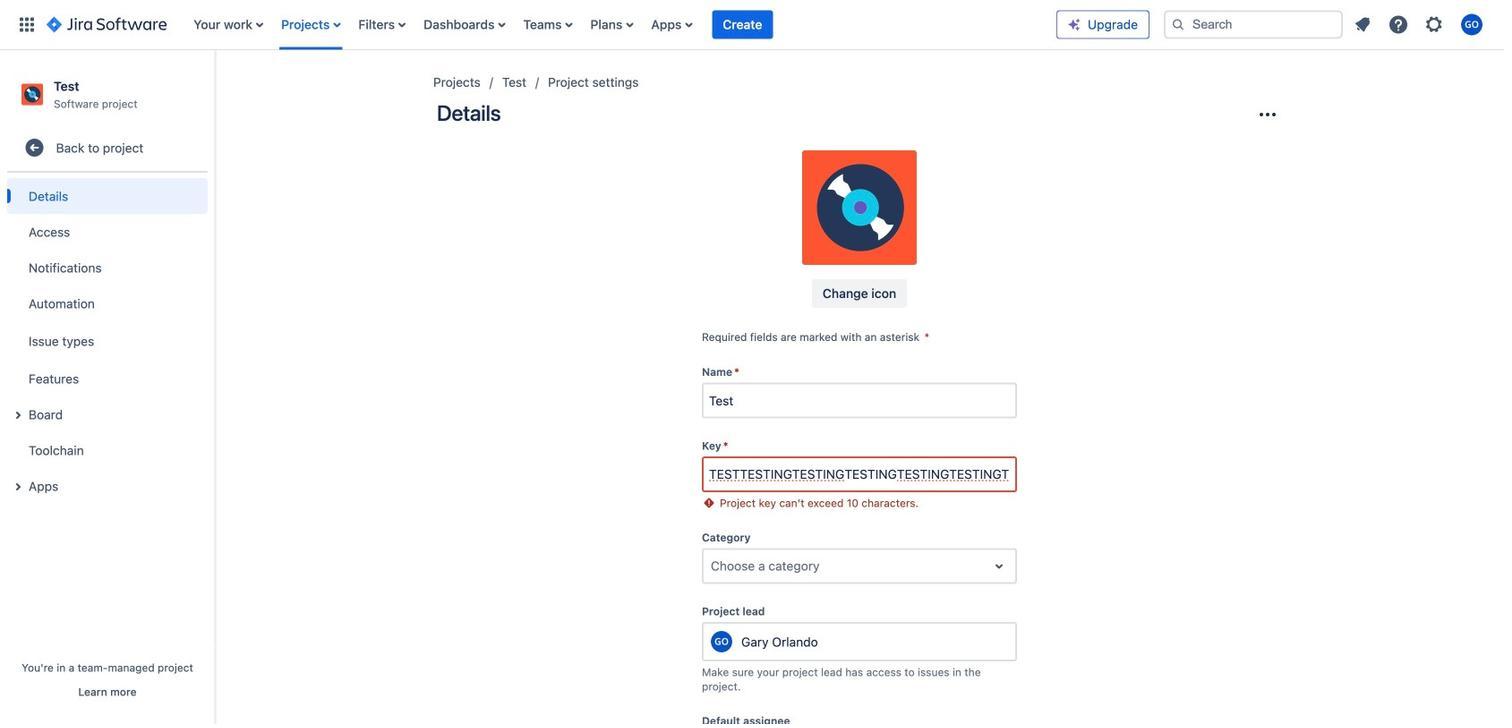 Task type: vqa. For each thing, say whether or not it's contained in the screenshot.
text box
yes



Task type: describe. For each thing, give the bounding box(es) containing it.
expand image
[[7, 405, 29, 427]]

sidebar element
[[0, 50, 215, 725]]

notifications image
[[1353, 14, 1374, 35]]

more image
[[1258, 104, 1279, 125]]

Search field
[[1164, 10, 1344, 39]]

open image
[[989, 556, 1010, 577]]

1 horizontal spatial list
[[1347, 9, 1494, 41]]

error image
[[702, 496, 717, 511]]

settings image
[[1424, 14, 1446, 35]]

expand image
[[7, 477, 29, 498]]

help image
[[1388, 14, 1410, 35]]

0 horizontal spatial list
[[185, 0, 1057, 50]]

primary element
[[11, 0, 1057, 50]]



Task type: locate. For each thing, give the bounding box(es) containing it.
project avatar image
[[803, 150, 917, 265]]

None search field
[[1164, 10, 1344, 39]]

group
[[7, 173, 208, 510]]

group inside sidebar element
[[7, 173, 208, 510]]

appswitcher icon image
[[16, 14, 38, 35]]

search image
[[1172, 17, 1186, 32]]

list
[[185, 0, 1057, 50], [1347, 9, 1494, 41]]

jira software image
[[47, 14, 167, 35], [47, 14, 167, 35]]

None text field
[[711, 558, 715, 576]]

list item
[[712, 0, 773, 50]]

your profile and settings image
[[1462, 14, 1483, 35]]

None field
[[704, 385, 1016, 417], [704, 459, 1016, 491], [704, 385, 1016, 417], [704, 459, 1016, 491]]

banner
[[0, 0, 1505, 50]]

sidebar navigation image
[[195, 72, 235, 107]]



